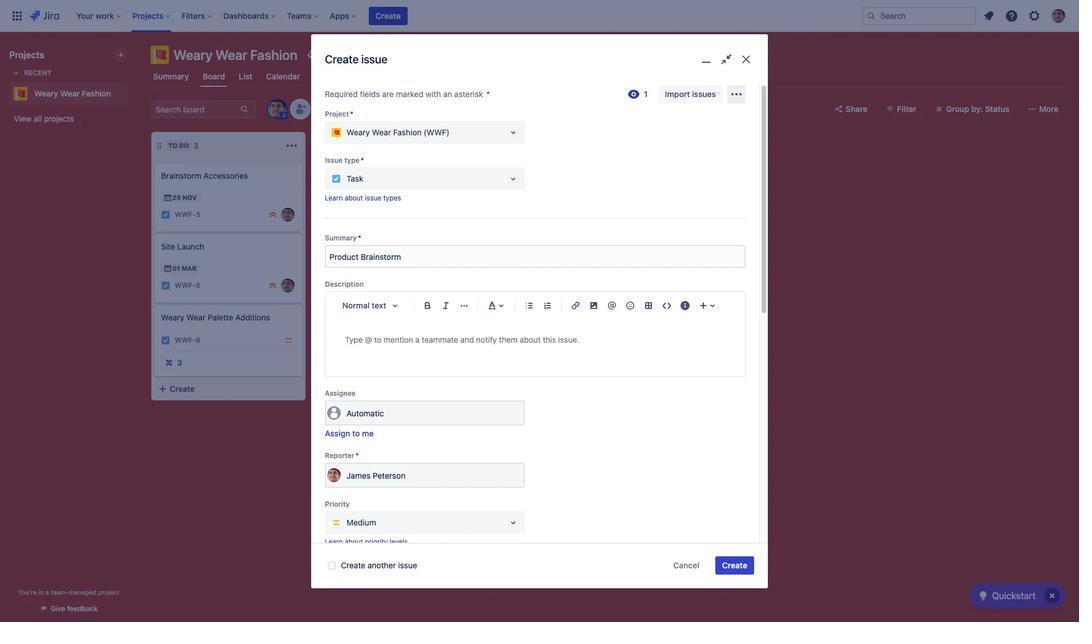 Task type: describe. For each thing, give the bounding box(es) containing it.
additions
[[236, 313, 270, 322]]

weary up task image
[[161, 313, 184, 322]]

required fields are marked with an asterisk *
[[325, 89, 490, 99]]

weary right the
[[364, 171, 387, 181]]

nov for 30 nov
[[344, 313, 358, 320]]

import
[[666, 89, 691, 99]]

0 horizontal spatial 2
[[357, 329, 361, 338]]

to do 3
[[169, 141, 198, 150]]

create down learn about priority levels link
[[341, 561, 366, 570]]

list link
[[237, 66, 255, 87]]

discard & close image
[[738, 51, 755, 68]]

add image, video, or file image
[[587, 299, 601, 313]]

weary wear palette additions
[[161, 313, 270, 322]]

type
[[345, 156, 360, 164]]

1 vertical spatial weary wear fashion
[[34, 89, 111, 98]]

wwf-2 link
[[336, 329, 361, 339]]

task image
[[161, 336, 170, 345]]

palette
[[208, 313, 234, 322]]

wwf- for 3
[[175, 211, 196, 219]]

exit full screen image
[[719, 51, 735, 68]]

wear up 6 at the left of page
[[187, 313, 206, 322]]

task image for wwf-2
[[322, 329, 331, 338]]

peterson
[[373, 471, 406, 480]]

weary wear fashion link
[[9, 82, 123, 105]]

in
[[39, 589, 44, 596]]

0 horizontal spatial james peterson image
[[281, 279, 295, 293]]

wear up view all projects link
[[60, 89, 80, 98]]

to
[[353, 429, 360, 438]]

summary *
[[325, 234, 362, 242]]

1 vertical spatial design
[[380, 274, 406, 283]]

wwf-3
[[175, 211, 200, 219]]

brainstorm
[[161, 171, 201, 181]]

highest image for site launch
[[269, 281, 278, 290]]

project *
[[325, 110, 354, 118]]

feb
[[344, 226, 356, 233]]

29 for 29 nov
[[173, 194, 181, 201]]

me
[[362, 429, 374, 438]]

30 november 2023 image
[[325, 312, 334, 321]]

issue for about
[[365, 194, 382, 202]]

with
[[426, 89, 441, 99]]

to
[[169, 142, 178, 149]]

wwf-1 link
[[336, 242, 360, 252]]

assign to me
[[325, 429, 374, 438]]

more formatting image
[[458, 299, 471, 313]]

another
[[368, 561, 396, 570]]

normal text button
[[337, 293, 409, 318]]

summary for summary
[[153, 71, 189, 81]]

site launch
[[161, 242, 204, 251]]

wear inside create issue dialog
[[372, 127, 391, 137]]

0 horizontal spatial design
[[322, 171, 348, 181]]

more image
[[730, 87, 744, 101]]

0 vertical spatial weary wear fashion
[[174, 47, 298, 63]]

* right asterisk
[[487, 89, 490, 99]]

collapse recent projects image
[[9, 66, 23, 80]]

feedback
[[67, 605, 98, 613]]

cancel
[[674, 561, 700, 570]]

* for project *
[[350, 110, 354, 118]]

summary for summary *
[[325, 234, 357, 242]]

wwf- for 1
[[336, 243, 357, 251]]

table image
[[642, 299, 656, 313]]

add people image
[[294, 102, 307, 116]]

0 vertical spatial fashion
[[250, 47, 298, 63]]

forms link
[[357, 66, 386, 87]]

0
[[514, 141, 519, 150]]

create inside primary element
[[376, 11, 401, 20]]

weary wear fashion (wwf)
[[347, 127, 450, 137]]

task
[[347, 174, 364, 183]]

project
[[325, 110, 349, 118]]

issue
[[325, 156, 343, 164]]

automatic
[[347, 408, 384, 418]]

Search board text field
[[152, 101, 239, 117]]

required
[[325, 89, 358, 99]]

listing
[[354, 274, 378, 283]]

minimize image
[[699, 51, 715, 68]]

progress
[[338, 142, 374, 149]]

about for task
[[345, 194, 363, 202]]

Description - Main content area, start typing to enter text. text field
[[345, 333, 726, 347]]

timeline link
[[312, 66, 348, 87]]

import issues
[[666, 89, 717, 99]]

quickstart
[[993, 591, 1037, 601]]

accessories
[[204, 171, 248, 181]]

tab list containing board
[[144, 66, 1073, 87]]

a
[[46, 589, 49, 596]]

product listing design silos
[[322, 274, 426, 283]]

are
[[382, 89, 394, 99]]

3 inside "link"
[[196, 211, 200, 219]]

wwf-3 link
[[175, 210, 200, 220]]

mention image
[[606, 299, 619, 313]]

29 november 2023 image
[[163, 193, 173, 202]]

wwf-5
[[175, 281, 200, 290]]

james peterson
[[347, 471, 406, 480]]

create down wwf-6 link
[[170, 384, 195, 394]]

* right type
[[361, 156, 364, 164]]

none text field inside create issue dialog
[[326, 246, 745, 267]]

priority
[[325, 500, 350, 509]]

reporter *
[[325, 452, 359, 460]]

wear up the list
[[216, 47, 247, 63]]

managed
[[69, 589, 96, 596]]

29 nov
[[173, 194, 197, 201]]

weary down recent
[[34, 89, 58, 98]]

assignee
[[325, 389, 356, 398]]

silos
[[408, 274, 426, 283]]

wwf- for 2
[[336, 329, 357, 338]]

wwf- for 6
[[175, 336, 196, 345]]

learn about priority levels link
[[325, 538, 408, 546]]

in
[[330, 142, 337, 149]]

view all projects
[[14, 114, 74, 123]]

* for reporter *
[[356, 452, 359, 460]]

james peterson image for wwf-1
[[442, 240, 456, 254]]

29 for 29 feb
[[334, 226, 342, 233]]

give
[[51, 605, 65, 613]]

reporter
[[325, 452, 355, 460]]

recent
[[24, 69, 52, 77]]

summary link
[[151, 66, 191, 87]]

calendar link
[[264, 66, 303, 87]]

projects
[[9, 50, 44, 60]]

cancel button
[[667, 557, 707, 575]]

site
[[161, 242, 175, 251]]



Task type: locate. For each thing, give the bounding box(es) containing it.
learn up 29 feb
[[325, 194, 343, 202]]

weary up board
[[174, 47, 213, 63]]

* up 1
[[358, 234, 362, 242]]

wear
[[216, 47, 247, 63], [60, 89, 80, 98], [372, 127, 391, 137], [390, 171, 409, 181], [187, 313, 206, 322]]

task image down 29 november 2023 image
[[161, 210, 170, 219]]

primary element
[[7, 0, 863, 32]]

weary
[[174, 47, 213, 63], [34, 89, 58, 98], [347, 127, 370, 137], [364, 171, 387, 181], [161, 313, 184, 322]]

brainstorm accessories
[[161, 171, 248, 181]]

summary up the "search board" 'text field'
[[153, 71, 189, 81]]

1 vertical spatial 3
[[196, 211, 200, 219]]

open image for task
[[507, 172, 521, 186]]

task image for wwf-3
[[161, 210, 170, 219]]

0 vertical spatial create button
[[369, 7, 408, 25]]

1 vertical spatial create button
[[151, 379, 306, 399]]

open image
[[507, 516, 521, 530]]

james peterson image for wwf-3
[[281, 208, 295, 222]]

fields
[[360, 89, 380, 99]]

project
[[98, 589, 119, 596]]

0 horizontal spatial summary
[[153, 71, 189, 81]]

open image
[[507, 126, 521, 139], [507, 172, 521, 186]]

wwf-1
[[336, 243, 360, 251]]

* for summary *
[[358, 234, 362, 242]]

0 vertical spatial james peterson image
[[281, 279, 295, 293]]

6
[[196, 336, 200, 345]]

about down task
[[345, 194, 363, 202]]

product
[[322, 274, 351, 283]]

1 vertical spatial about
[[345, 538, 363, 546]]

wwf- inside wwf-1 link
[[336, 243, 357, 251]]

2 down 'weary wear fashion (wwf)'
[[378, 141, 383, 150]]

wwf- down 01 mar
[[175, 281, 196, 290]]

create issue
[[325, 53, 388, 66]]

text
[[372, 301, 387, 310]]

fashion
[[250, 47, 298, 63], [82, 89, 111, 98], [394, 127, 422, 137]]

do
[[179, 142, 189, 149]]

Search field
[[863, 7, 977, 25]]

design left silos
[[380, 274, 406, 283]]

0 vertical spatial learn
[[325, 194, 343, 202]]

jira image
[[30, 9, 59, 23], [30, 9, 59, 23]]

weary up the in progress 2
[[347, 127, 370, 137]]

view
[[14, 114, 32, 123]]

mar
[[182, 265, 197, 272]]

0 vertical spatial issue
[[362, 53, 388, 66]]

in progress 2
[[330, 141, 383, 150]]

summary
[[153, 71, 189, 81], [325, 234, 357, 242]]

2 vertical spatial create button
[[716, 557, 755, 575]]

link image
[[569, 299, 583, 313]]

nov for 29 nov
[[183, 194, 197, 201]]

1 horizontal spatial nov
[[344, 313, 358, 320]]

about down medium
[[345, 538, 363, 546]]

weary wear fashion
[[174, 47, 298, 63], [34, 89, 111, 98]]

nov
[[183, 194, 197, 201], [344, 313, 358, 320]]

forms
[[360, 71, 384, 81]]

1 horizontal spatial james peterson image
[[327, 469, 341, 482]]

1 horizontal spatial fashion
[[250, 47, 298, 63]]

wwf- inside wwf-2 link
[[336, 329, 357, 338]]

issues
[[693, 89, 717, 99]]

0 vertical spatial 29
[[173, 194, 181, 201]]

29 feb
[[334, 226, 356, 233]]

*
[[487, 89, 490, 99], [350, 110, 354, 118], [361, 156, 364, 164], [358, 234, 362, 242], [356, 452, 359, 460]]

give feedback button
[[32, 599, 105, 618]]

0 vertical spatial highest image
[[269, 210, 278, 219]]

issue down levels
[[398, 561, 418, 570]]

1 horizontal spatial create button
[[369, 7, 408, 25]]

info panel image
[[679, 299, 693, 313]]

projects
[[44, 114, 74, 123]]

30 november 2023 image
[[325, 312, 334, 321]]

create button inside dialog
[[716, 557, 755, 575]]

1 learn from the top
[[325, 194, 343, 202]]

open image for weary wear fashion (wwf)
[[507, 126, 521, 139]]

1 vertical spatial issue
[[365, 194, 382, 202]]

you're
[[18, 589, 37, 596]]

0 horizontal spatial nov
[[183, 194, 197, 201]]

1 vertical spatial nov
[[344, 313, 358, 320]]

bullet list ⌘⇧8 image
[[523, 299, 537, 313]]

wwf- inside wwf-3 "link"
[[175, 211, 196, 219]]

1 about from the top
[[345, 194, 363, 202]]

nov down normal on the left of the page
[[344, 313, 358, 320]]

0 horizontal spatial weary wear fashion
[[34, 89, 111, 98]]

0 horizontal spatial 29
[[173, 194, 181, 201]]

29
[[173, 194, 181, 201], [334, 226, 342, 233]]

summary down 29 feb
[[325, 234, 357, 242]]

fashion left the (wwf)
[[394, 127, 422, 137]]

highest image
[[269, 210, 278, 219], [430, 242, 439, 251], [269, 281, 278, 290]]

task image
[[161, 210, 170, 219], [322, 242, 331, 251], [161, 281, 170, 290], [322, 329, 331, 338]]

2 horizontal spatial create button
[[716, 557, 755, 575]]

learn about issue types link
[[325, 194, 401, 202]]

create right cancel on the right of page
[[723, 561, 748, 570]]

1 vertical spatial open image
[[507, 172, 521, 186]]

1 vertical spatial learn
[[325, 538, 343, 546]]

create
[[376, 11, 401, 20], [325, 53, 359, 66], [170, 384, 195, 394], [341, 561, 366, 570], [723, 561, 748, 570]]

create issue dialog
[[311, 34, 769, 622]]

1 vertical spatial james peterson image
[[327, 469, 341, 482]]

learn down priority
[[325, 538, 343, 546]]

0 horizontal spatial fashion
[[82, 89, 111, 98]]

nov up "wwf-3"
[[183, 194, 197, 201]]

weary wear fashion up view all projects link
[[34, 89, 111, 98]]

task image for wwf-1
[[322, 242, 331, 251]]

task image for wwf-5
[[161, 281, 170, 290]]

2 learn from the top
[[325, 538, 343, 546]]

5
[[196, 281, 200, 290]]

open image down 0
[[507, 172, 521, 186]]

fashion inside weary wear fashion link
[[82, 89, 111, 98]]

30
[[334, 313, 342, 320]]

1 vertical spatial summary
[[325, 234, 357, 242]]

3
[[194, 141, 198, 150], [196, 211, 200, 219]]

0 horizontal spatial create button
[[151, 379, 306, 399]]

29 november 2023 image
[[163, 193, 173, 202]]

issue left types
[[365, 194, 382, 202]]

create up create issue
[[376, 11, 401, 20]]

james peterson image
[[281, 279, 295, 293], [327, 469, 341, 482]]

open image up 0
[[507, 126, 521, 139]]

view all projects link
[[9, 109, 128, 129]]

wwf- down 29 nov
[[175, 211, 196, 219]]

an
[[444, 89, 452, 99]]

code snippet image
[[661, 299, 674, 313]]

0 vertical spatial design
[[322, 171, 348, 181]]

2 open image from the top
[[507, 172, 521, 186]]

medium image
[[285, 336, 294, 345]]

1 horizontal spatial design
[[380, 274, 406, 283]]

james
[[347, 471, 371, 480]]

1 horizontal spatial summary
[[325, 234, 357, 242]]

0 vertical spatial 2
[[378, 141, 383, 150]]

29 february 2024 image
[[325, 225, 334, 234], [325, 225, 334, 234]]

fashion inside create issue dialog
[[394, 127, 422, 137]]

weary wear fashion up the list
[[174, 47, 298, 63]]

normal text
[[343, 301, 387, 310]]

2 down "30 nov"
[[357, 329, 361, 338]]

issue up forms
[[362, 53, 388, 66]]

all
[[34, 114, 42, 123]]

about
[[345, 194, 363, 202], [345, 538, 363, 546]]

about for medium
[[345, 538, 363, 546]]

calendar
[[266, 71, 300, 81]]

task image down 30 november 2023 icon
[[322, 329, 331, 338]]

automatic image
[[327, 406, 341, 420]]

wwf- inside wwf-5 "link"
[[175, 281, 196, 290]]

1 vertical spatial fashion
[[82, 89, 111, 98]]

1 horizontal spatial weary wear fashion
[[174, 47, 298, 63]]

give feedback
[[51, 605, 98, 613]]

2 vertical spatial highest image
[[269, 281, 278, 290]]

bold ⌘b image
[[421, 299, 435, 313]]

3 down 29 nov
[[196, 211, 200, 219]]

None text field
[[326, 246, 745, 267]]

2 horizontal spatial fashion
[[394, 127, 422, 137]]

1 horizontal spatial 29
[[334, 226, 342, 233]]

italic ⌘i image
[[439, 299, 453, 313]]

wwf-5 link
[[175, 281, 200, 291]]

wwf- down "30 nov"
[[336, 329, 357, 338]]

board
[[203, 71, 225, 81]]

the
[[350, 171, 362, 181]]

tab list
[[144, 66, 1073, 87]]

29 up the summary *
[[334, 226, 342, 233]]

01 march 2024 image
[[163, 264, 173, 273], [163, 264, 173, 273]]

1
[[357, 243, 360, 251]]

numbered list ⌘⇧7 image
[[541, 299, 555, 313]]

design down issue
[[322, 171, 348, 181]]

wwf-6
[[175, 336, 200, 345]]

fashion up calendar
[[250, 47, 298, 63]]

emoji image
[[624, 299, 638, 313]]

wwf-6 link
[[175, 336, 200, 345]]

launch
[[177, 242, 204, 251]]

0 vertical spatial about
[[345, 194, 363, 202]]

2 vertical spatial issue
[[398, 561, 418, 570]]

wear up the in progress 2
[[372, 127, 391, 137]]

priority
[[365, 538, 388, 546]]

create button
[[369, 7, 408, 25], [151, 379, 306, 399], [716, 557, 755, 575]]

done 0
[[491, 141, 519, 150]]

team-
[[51, 589, 69, 596]]

issue type *
[[325, 156, 364, 164]]

summary inside tab list
[[153, 71, 189, 81]]

highest image for brainstorm accessories
[[269, 210, 278, 219]]

1 horizontal spatial 2
[[378, 141, 383, 150]]

2 vertical spatial fashion
[[394, 127, 422, 137]]

3 right do
[[194, 141, 198, 150]]

summary inside create issue dialog
[[325, 234, 357, 242]]

* right the "reporter"
[[356, 452, 359, 460]]

issue for another
[[398, 561, 418, 570]]

weary inside create issue dialog
[[347, 127, 370, 137]]

0 vertical spatial nov
[[183, 194, 197, 201]]

search image
[[867, 11, 877, 20]]

(wwf)
[[424, 127, 450, 137]]

types
[[384, 194, 401, 202]]

wwf- right task image
[[175, 336, 196, 345]]

dismiss quickstart image
[[1044, 587, 1062, 605]]

create up timeline
[[325, 53, 359, 66]]

wear left site
[[390, 171, 409, 181]]

wwf-
[[175, 211, 196, 219], [336, 243, 357, 251], [175, 281, 196, 290], [336, 329, 357, 338], [175, 336, 196, 345]]

normal
[[343, 301, 370, 310]]

you're in a team-managed project
[[18, 589, 119, 596]]

wwf- down the summary *
[[336, 243, 357, 251]]

0 vertical spatial open image
[[507, 126, 521, 139]]

learn about priority levels
[[325, 538, 408, 546]]

learn for medium
[[325, 538, 343, 546]]

2 about from the top
[[345, 538, 363, 546]]

site
[[411, 171, 424, 181]]

1 open image from the top
[[507, 126, 521, 139]]

1 vertical spatial 2
[[357, 329, 361, 338]]

2
[[378, 141, 383, 150], [357, 329, 361, 338]]

import issues link
[[659, 85, 723, 103]]

wwf- for 5
[[175, 281, 196, 290]]

create button inside primary element
[[369, 7, 408, 25]]

0 vertical spatial summary
[[153, 71, 189, 81]]

0 vertical spatial 3
[[194, 141, 198, 150]]

medium
[[347, 518, 376, 528]]

assign to me button
[[325, 428, 374, 440]]

create banner
[[0, 0, 1080, 32]]

task image left wwf-1 link
[[322, 242, 331, 251]]

* right 'project'
[[350, 110, 354, 118]]

task image left wwf-5 "link"
[[161, 281, 170, 290]]

james peterson image left product
[[281, 279, 295, 293]]

1 vertical spatial 29
[[334, 226, 342, 233]]

james peterson image
[[269, 100, 287, 118], [281, 208, 295, 222], [442, 240, 456, 254], [442, 327, 456, 341]]

james peterson image for wwf-2
[[442, 327, 456, 341]]

marked
[[396, 89, 424, 99]]

wwf-2
[[336, 329, 361, 338]]

description
[[325, 280, 364, 289]]

check image
[[977, 589, 991, 603]]

wwf- inside wwf-6 link
[[175, 336, 196, 345]]

assign
[[325, 429, 351, 438]]

29 up "wwf-3"
[[173, 194, 181, 201]]

fashion up view all projects link
[[82, 89, 111, 98]]

highest image
[[430, 329, 439, 338]]

learn for task
[[325, 194, 343, 202]]

james peterson image down the "reporter"
[[327, 469, 341, 482]]

1 vertical spatial highest image
[[430, 242, 439, 251]]



Task type: vqa. For each thing, say whether or not it's contained in the screenshot.
the bottommost Accessibility
no



